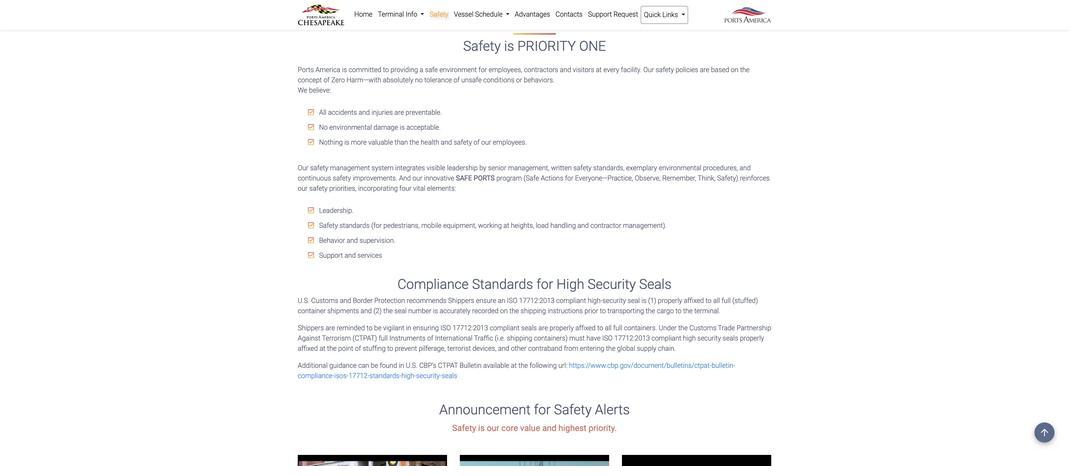 Task type: vqa. For each thing, say whether or not it's contained in the screenshot.
'gantry'
no



Task type: locate. For each thing, give the bounding box(es) containing it.
0 horizontal spatial compliant
[[490, 324, 520, 332]]

support for support and services
[[319, 251, 343, 259]]

0 vertical spatial iso
[[507, 297, 518, 305]]

for down 'written'
[[565, 174, 574, 182]]

security right high
[[698, 334, 721, 342]]

of down 'environment'
[[454, 76, 460, 84]]

1 vertical spatial environmental
[[659, 164, 702, 172]]

2 horizontal spatial affixed
[[684, 297, 704, 305]]

accidents
[[328, 108, 357, 116]]

(for
[[371, 221, 382, 230]]

0 vertical spatial high-
[[588, 297, 603, 305]]

1 horizontal spatial u.s.
[[406, 362, 418, 370]]

seals down u.s. customs and border protection recommends shippers ensure an iso 17712:2013 compliant high-security seal is (1) properly affixed to all full (stuffed) container shipments and (2) the seal number is accurately recorded on the shipping instructions prior to transporting the cargo to the terminal.
[[521, 324, 537, 332]]

the right than
[[410, 138, 419, 146]]

1 check square image from the top
[[308, 109, 314, 116]]

check square image left the "behavior"
[[308, 237, 314, 244]]

of
[[324, 76, 330, 84], [454, 76, 460, 84], [474, 138, 480, 146], [427, 334, 434, 342], [355, 344, 361, 353]]

1 vertical spatial shippers
[[298, 324, 324, 332]]

0 horizontal spatial our
[[298, 164, 309, 172]]

harm—with
[[347, 76, 381, 84]]

found
[[380, 362, 397, 370]]

17712:2013 up 'traffic'
[[453, 324, 488, 332]]

following
[[530, 362, 557, 370]]

check square image for safety standards (for pedestrians, mobile equipment, working at heights, load handling and contractor management).
[[308, 222, 314, 229]]

1 vertical spatial in
[[399, 362, 404, 370]]

safety standards (for pedestrians, mobile equipment, working at heights, load handling and contractor management).
[[318, 221, 667, 230]]

3 video image from the left
[[622, 455, 772, 466]]

and inside shippers are reminded to be vigilant in ensuring iso 17712:2013 compliant seals are properly affixed to all full containers.  under the customs trade partnership against terrorism (ctpat) full instruments of international traffic (i.e. shipping containers) must have iso 17712:2013 compliant high security seals properly affixed at the point of stuffing to prevent pilferage, terrorist devices, and other contraband from entering the global supply chain.
[[498, 344, 509, 353]]

is up zero at left top
[[342, 66, 347, 74]]

0 horizontal spatial u.s.
[[298, 297, 310, 305]]

1 vertical spatial shipping
[[507, 334, 532, 342]]

check square image
[[308, 109, 314, 116], [308, 139, 314, 145], [308, 207, 314, 214], [308, 237, 314, 244]]

0 horizontal spatial seals
[[442, 372, 457, 380]]

0 vertical spatial 17712:2013
[[519, 297, 555, 305]]

check square image for all accidents and injuries are preventable.
[[308, 109, 314, 116]]

safety down announcement
[[452, 423, 476, 433]]

vital
[[413, 184, 426, 192]]

we
[[298, 86, 307, 94]]

terminal.
[[695, 307, 721, 315]]

0 vertical spatial be
[[374, 324, 382, 332]]

1 vertical spatial security
[[698, 334, 721, 342]]

affixed up have
[[576, 324, 596, 332]]

0 horizontal spatial shippers
[[298, 324, 324, 332]]

alerts
[[595, 402, 630, 418]]

0 vertical spatial shipping
[[521, 307, 546, 315]]

0 horizontal spatial iso
[[441, 324, 451, 332]]

full left the (stuffed) on the right bottom
[[722, 297, 731, 305]]

reinforces
[[740, 174, 770, 182]]

safety down vessel schedule link
[[463, 38, 501, 54]]

shippers
[[448, 297, 475, 305], [298, 324, 324, 332]]

to up 'absolutely' at left
[[383, 66, 389, 74]]

0 vertical spatial on
[[731, 66, 739, 74]]

are right injuries
[[395, 108, 404, 116]]

against
[[298, 334, 321, 342]]

check square image left leadership.
[[308, 207, 314, 214]]

safety up highest
[[554, 402, 592, 418]]

our inside program (safe actions for everyone—practice, observe,         remember, think, safety) reinforces our safety priorities, incorporating four vital elements:
[[298, 184, 308, 192]]

check square image left nothing
[[308, 139, 314, 145]]

safety up the "behavior"
[[319, 221, 338, 230]]

environmental inside our safety management system integrates visible leadership by senior management, written safety standards,         exemplary environmental procedures, and continuous safety improvements. and our innovative
[[659, 164, 702, 172]]

0 horizontal spatial high-
[[402, 372, 416, 380]]

2 vertical spatial 17712:2013
[[615, 334, 650, 342]]

1 vertical spatial affixed
[[576, 324, 596, 332]]

home link
[[352, 6, 375, 23]]

2 check square image from the top
[[308, 222, 314, 229]]

international
[[435, 334, 473, 342]]

2 horizontal spatial seals
[[723, 334, 739, 342]]

affixed up terminal.
[[684, 297, 704, 305]]

seals down ctpat
[[442, 372, 457, 380]]

1 horizontal spatial properly
[[658, 297, 682, 305]]

0 vertical spatial in
[[406, 324, 411, 332]]

is down announcement
[[478, 423, 485, 433]]

1 vertical spatial support
[[319, 251, 343, 259]]

standards,
[[593, 164, 625, 172]]

safe ports
[[456, 174, 495, 182]]

and down border
[[361, 307, 372, 315]]

1 horizontal spatial support
[[588, 10, 612, 18]]

and
[[399, 174, 411, 182]]

check square image
[[308, 124, 314, 131], [308, 222, 314, 229], [308, 252, 314, 259]]

0 horizontal spatial seal
[[395, 307, 407, 315]]

instruments
[[390, 334, 426, 342]]

are up "containers)"
[[539, 324, 548, 332]]

0 vertical spatial our
[[644, 66, 654, 74]]

safety right 'written'
[[574, 164, 592, 172]]

support left request
[[588, 10, 612, 18]]

behaviors.
[[524, 76, 555, 84]]

support
[[588, 10, 612, 18], [319, 251, 343, 259]]

are inside ports america is committed to providing a safe environment for employees, contractors and visitors at every facility. our safety policies are based on the concept         of zero harm—with absolutely no tolerance of unsafe conditions or behaviors. we believe:
[[700, 66, 710, 74]]

vigilant
[[383, 324, 405, 332]]

0 vertical spatial support
[[588, 10, 612, 18]]

1 horizontal spatial in
[[406, 324, 411, 332]]

1 horizontal spatial security
[[698, 334, 721, 342]]

0 horizontal spatial security
[[603, 297, 626, 305]]

the up high
[[679, 324, 688, 332]]

3 check square image from the top
[[308, 207, 314, 214]]

than
[[395, 138, 408, 146]]

0 vertical spatial properly
[[658, 297, 682, 305]]

on inside ports america is committed to providing a safe environment for employees, contractors and visitors at every facility. our safety policies are based on the concept         of zero harm—with absolutely no tolerance of unsafe conditions or behaviors. we believe:
[[731, 66, 739, 74]]

0 vertical spatial customs
[[311, 297, 338, 305]]

believe:
[[309, 86, 331, 94]]

shipping inside u.s. customs and border protection recommends shippers ensure an iso 17712:2013 compliant high-security seal is (1) properly affixed to all full (stuffed) container shipments and (2) the seal number is accurately recorded on the shipping instructions prior to transporting the cargo to the terminal.
[[521, 307, 546, 315]]

for left high
[[537, 276, 553, 292]]

u.s. inside u.s. customs and border protection recommends shippers ensure an iso 17712:2013 compliant high-security seal is (1) properly affixed to all full (stuffed) container shipments and (2) the seal number is accurately recorded on the shipping instructions prior to transporting the cargo to the terminal.
[[298, 297, 310, 305]]

safety left vessel
[[430, 10, 449, 18]]

1 vertical spatial our
[[298, 164, 309, 172]]

to right cargo
[[676, 307, 682, 315]]

and inside our safety management system integrates visible leadership by senior management, written safety standards,         exemplary environmental procedures, and continuous safety improvements. and our innovative
[[740, 164, 751, 172]]

of up pilferage,
[[427, 334, 434, 342]]

compliant up the "instructions"
[[556, 297, 586, 305]]

1 horizontal spatial full
[[613, 324, 623, 332]]

1 vertical spatial u.s.
[[406, 362, 418, 370]]

leadership
[[447, 164, 478, 172]]

iso right have
[[602, 334, 613, 342]]

vessel
[[454, 10, 474, 18]]

1 horizontal spatial all
[[714, 297, 720, 305]]

under
[[659, 324, 677, 332]]

the left global
[[606, 344, 616, 353]]

the inside ports america is committed to providing a safe environment for employees, contractors and visitors at every facility. our safety policies are based on the concept         of zero harm—with absolutely no tolerance of unsafe conditions or behaviors. we believe:
[[740, 66, 750, 74]]

and inside ports america is committed to providing a safe environment for employees, contractors and visitors at every facility. our safety policies are based on the concept         of zero harm—with absolutely no tolerance of unsafe conditions or behaviors. we believe:
[[560, 66, 571, 74]]

17712:2013 down compliance standards for high security seals at the bottom of the page
[[519, 297, 555, 305]]

services
[[358, 251, 382, 259]]

for inside ports america is committed to providing a safe environment for employees, contractors and visitors at every facility. our safety policies are based on the concept         of zero harm—with absolutely no tolerance of unsafe conditions or behaviors. we believe:
[[479, 66, 487, 74]]

1 horizontal spatial on
[[731, 66, 739, 74]]

mobile
[[422, 221, 442, 230]]

1 vertical spatial seal
[[395, 307, 407, 315]]

(1)
[[648, 297, 657, 305]]

safety up continuous
[[310, 164, 328, 172]]

incorporating
[[358, 184, 398, 192]]

trade
[[718, 324, 735, 332]]

full
[[722, 297, 731, 305], [613, 324, 623, 332], [379, 334, 388, 342]]

0 vertical spatial all
[[714, 297, 720, 305]]

safety is our core value and highest priority.
[[452, 423, 617, 433]]

safety)
[[717, 174, 739, 182]]

and up shipments
[[340, 297, 351, 305]]

safety
[[656, 66, 674, 74], [454, 138, 472, 146], [310, 164, 328, 172], [574, 164, 592, 172], [333, 174, 351, 182], [309, 184, 328, 192]]

concept
[[298, 76, 322, 84]]

be inside shippers are reminded to be vigilant in ensuring iso 17712:2013 compliant seals are properly affixed to all full containers.  under the customs trade partnership against terrorism (ctpat) full instruments of international traffic (i.e. shipping containers) must have iso 17712:2013 compliant high security seals properly affixed at the point of stuffing to prevent pilferage, terrorist devices, and other contraband from entering the global supply chain.
[[374, 324, 382, 332]]

management,
[[508, 164, 550, 172]]

integrates
[[395, 164, 425, 172]]

no
[[319, 123, 328, 131]]

1 check square image from the top
[[308, 124, 314, 131]]

0 horizontal spatial all
[[605, 324, 612, 332]]

iso
[[507, 297, 518, 305], [441, 324, 451, 332], [602, 334, 613, 342]]

our down continuous
[[298, 184, 308, 192]]

shippers up against
[[298, 324, 324, 332]]

1 horizontal spatial iso
[[507, 297, 518, 305]]

1 horizontal spatial compliant
[[556, 297, 586, 305]]

properly inside u.s. customs and border protection recommends shippers ensure an iso 17712:2013 compliant high-security seal is (1) properly affixed to all full (stuffed) container shipments and (2) the seal number is accurately recorded on the shipping instructions prior to transporting the cargo to the terminal.
[[658, 297, 682, 305]]

pilferage,
[[419, 344, 446, 353]]

safety is priority one
[[463, 38, 606, 54]]

iso right an at the left of the page
[[507, 297, 518, 305]]

compliance
[[398, 276, 469, 292]]

four
[[400, 184, 412, 192]]

be right can
[[371, 362, 378, 370]]

and up reinforces
[[740, 164, 751, 172]]

priority.
[[589, 423, 617, 433]]

0 vertical spatial compliant
[[556, 297, 586, 305]]

seal up transporting
[[628, 297, 640, 305]]

1 horizontal spatial environmental
[[659, 164, 702, 172]]

1 video image from the left
[[298, 455, 447, 466]]

on down an at the left of the page
[[500, 307, 508, 315]]

no environmental damage is acceptable.
[[318, 123, 441, 131]]

1 horizontal spatial video image
[[460, 455, 609, 466]]

the down 'other'
[[519, 362, 528, 370]]

injuries
[[372, 108, 393, 116]]

is up than
[[400, 123, 405, 131]]

support request link
[[586, 6, 641, 23]]

in right 'found'
[[399, 362, 404, 370]]

the right "based"
[[740, 66, 750, 74]]

recommends
[[407, 297, 447, 305]]

u.s.
[[298, 297, 310, 305], [406, 362, 418, 370]]

are left "based"
[[700, 66, 710, 74]]

3 check square image from the top
[[308, 252, 314, 259]]

u.s. left cbp's at left
[[406, 362, 418, 370]]

safety left policies
[[656, 66, 674, 74]]

2 vertical spatial affixed
[[298, 344, 318, 353]]

1 horizontal spatial 17712:2013
[[519, 297, 555, 305]]

1 vertical spatial check square image
[[308, 222, 314, 229]]

shippers inside u.s. customs and border protection recommends shippers ensure an iso 17712:2013 compliant high-security seal is (1) properly affixed to all full (stuffed) container shipments and (2) the seal number is accurately recorded on the shipping instructions prior to transporting the cargo to the terminal.
[[448, 297, 475, 305]]

0 vertical spatial check square image
[[308, 124, 314, 131]]

support down the "behavior"
[[319, 251, 343, 259]]

1 vertical spatial all
[[605, 324, 612, 332]]

1 vertical spatial full
[[613, 324, 623, 332]]

high- up prior
[[588, 297, 603, 305]]

2 horizontal spatial full
[[722, 297, 731, 305]]

of down america
[[324, 76, 330, 84]]

2 vertical spatial seals
[[442, 372, 457, 380]]

to left prevent
[[387, 344, 393, 353]]

4 check square image from the top
[[308, 237, 314, 244]]

our right facility.
[[644, 66, 654, 74]]

url:
[[559, 362, 568, 370]]

safety for safety
[[430, 10, 449, 18]]

in
[[406, 324, 411, 332], [399, 362, 404, 370]]

0 vertical spatial security
[[603, 297, 626, 305]]

is up employees, on the left of the page
[[504, 38, 514, 54]]

1 vertical spatial compliant
[[490, 324, 520, 332]]

standards
[[340, 221, 370, 230]]

shipping inside shippers are reminded to be vigilant in ensuring iso 17712:2013 compliant seals are properly affixed to all full containers.  under the customs trade partnership against terrorism (ctpat) full instruments of international traffic (i.e. shipping containers) must have iso 17712:2013 compliant high security seals properly affixed at the point of stuffing to prevent pilferage, terrorist devices, and other contraband from entering the global supply chain.
[[507, 334, 532, 342]]

all inside shippers are reminded to be vigilant in ensuring iso 17712:2013 compliant seals are properly affixed to all full containers.  under the customs trade partnership against terrorism (ctpat) full instruments of international traffic (i.e. shipping containers) must have iso 17712:2013 compliant high security seals properly affixed at the point of stuffing to prevent pilferage, terrorist devices, and other contraband from entering the global supply chain.
[[605, 324, 612, 332]]

announcement
[[439, 402, 531, 418]]

2 video image from the left
[[460, 455, 609, 466]]

1 horizontal spatial shippers
[[448, 297, 475, 305]]

17712:2013 inside u.s. customs and border protection recommends shippers ensure an iso 17712:2013 compliant high-security seal is (1) properly affixed to all full (stuffed) container shipments and (2) the seal number is accurately recorded on the shipping instructions prior to transporting the cargo to the terminal.
[[519, 297, 555, 305]]

advantages link
[[512, 6, 553, 23]]

at right available
[[511, 362, 517, 370]]

quick links link
[[641, 6, 688, 24]]

our up continuous
[[298, 164, 309, 172]]

the left terminal.
[[683, 307, 693, 315]]

0 horizontal spatial affixed
[[298, 344, 318, 353]]

at inside shippers are reminded to be vigilant in ensuring iso 17712:2013 compliant seals are properly affixed to all full containers.  under the customs trade partnership against terrorism (ctpat) full instruments of international traffic (i.e. shipping containers) must have iso 17712:2013 compliant high security seals properly affixed at the point of stuffing to prevent pilferage, terrorist devices, and other contraband from entering the global supply chain.
[[320, 344, 326, 353]]

0 vertical spatial affixed
[[684, 297, 704, 305]]

1 vertical spatial customs
[[690, 324, 717, 332]]

2 vertical spatial check square image
[[308, 252, 314, 259]]

1 vertical spatial high-
[[402, 372, 416, 380]]

customs up container
[[311, 297, 338, 305]]

on right "based"
[[731, 66, 739, 74]]

our inside ports america is committed to providing a safe environment for employees, contractors and visitors at every facility. our safety policies are based on the concept         of zero harm—with absolutely no tolerance of unsafe conditions or behaviors. we believe:
[[644, 66, 654, 74]]

compliant inside u.s. customs and border protection recommends shippers ensure an iso 17712:2013 compliant high-security seal is (1) properly affixed to all full (stuffed) container shipments and (2) the seal number is accurately recorded on the shipping instructions prior to transporting the cargo to the terminal.
[[556, 297, 586, 305]]

check square image for leadership.
[[308, 207, 314, 214]]

0 vertical spatial u.s.
[[298, 297, 310, 305]]

to up have
[[598, 324, 603, 332]]

safety down continuous
[[309, 184, 328, 192]]

actions
[[541, 174, 564, 182]]

properly
[[658, 297, 682, 305], [550, 324, 574, 332], [740, 334, 764, 342]]

safety for safety is our core value and highest priority.
[[452, 423, 476, 433]]

prevent
[[395, 344, 417, 353]]

our left employees.
[[482, 138, 491, 146]]

and down standards at the top left of the page
[[347, 236, 358, 244]]

check square image for nothing is more valuable than the health and safety of our employees.
[[308, 139, 314, 145]]

full up stuffing
[[379, 334, 388, 342]]

1 horizontal spatial our
[[644, 66, 654, 74]]

environmental up more
[[330, 123, 372, 131]]

video image
[[298, 455, 447, 466], [460, 455, 609, 466], [622, 455, 772, 466]]

and left visitors
[[560, 66, 571, 74]]

1 vertical spatial 17712:2013
[[453, 324, 488, 332]]

high
[[557, 276, 585, 292]]

providing
[[391, 66, 418, 74]]

1 vertical spatial on
[[500, 307, 508, 315]]

a
[[420, 66, 424, 74]]

check square image left all
[[308, 109, 314, 116]]

0 horizontal spatial support
[[319, 251, 343, 259]]

0 horizontal spatial environmental
[[330, 123, 372, 131]]

1 vertical spatial iso
[[441, 324, 451, 332]]

properly up "containers)"
[[550, 324, 574, 332]]

container
[[298, 307, 326, 315]]

high-
[[588, 297, 603, 305], [402, 372, 416, 380]]

containers)
[[534, 334, 568, 342]]

0 horizontal spatial on
[[500, 307, 508, 315]]

acceptable.
[[407, 123, 441, 131]]

safety inside program (safe actions for everyone—practice, observe,         remember, think, safety) reinforces our safety priorities, incorporating four vital elements:
[[309, 184, 328, 192]]

our
[[482, 138, 491, 146], [413, 174, 423, 182], [298, 184, 308, 192], [487, 423, 499, 433]]

at
[[596, 66, 602, 74], [504, 221, 510, 230], [320, 344, 326, 353], [511, 362, 517, 370]]

to right prior
[[600, 307, 606, 315]]

at left every at top
[[596, 66, 602, 74]]

0 vertical spatial seals
[[521, 324, 537, 332]]

1 horizontal spatial customs
[[690, 324, 717, 332]]

all accidents and injuries are preventable.
[[318, 108, 442, 116]]

1 horizontal spatial seal
[[628, 297, 640, 305]]

in inside shippers are reminded to be vigilant in ensuring iso 17712:2013 compliant seals are properly affixed to all full containers.  under the customs trade partnership against terrorism (ctpat) full instruments of international traffic (i.e. shipping containers) must have iso 17712:2013 compliant high security seals properly affixed at the point of stuffing to prevent pilferage, terrorist devices, and other contraband from entering the global supply chain.
[[406, 324, 411, 332]]

iso up international
[[441, 324, 451, 332]]

1 horizontal spatial high-
[[588, 297, 603, 305]]

security up transporting
[[603, 297, 626, 305]]

in up instruments
[[406, 324, 411, 332]]

devices,
[[473, 344, 497, 353]]

2 check square image from the top
[[308, 139, 314, 145]]

tolerance
[[424, 76, 452, 84]]

innovative
[[424, 174, 454, 182]]

2 horizontal spatial iso
[[602, 334, 613, 342]]

all down transporting
[[605, 324, 612, 332]]

is down recommends
[[433, 307, 438, 315]]

preventable.
[[406, 108, 442, 116]]

2 horizontal spatial video image
[[622, 455, 772, 466]]

2 vertical spatial full
[[379, 334, 388, 342]]

and
[[560, 66, 571, 74], [359, 108, 370, 116], [441, 138, 452, 146], [740, 164, 751, 172], [578, 221, 589, 230], [347, 236, 358, 244], [345, 251, 356, 259], [340, 297, 351, 305], [361, 307, 372, 315], [498, 344, 509, 353], [543, 423, 557, 433]]

0 horizontal spatial customs
[[311, 297, 338, 305]]

2 horizontal spatial compliant
[[652, 334, 682, 342]]

0 vertical spatial environmental
[[330, 123, 372, 131]]

seal down protection
[[395, 307, 407, 315]]

customs up high
[[690, 324, 717, 332]]

support and services
[[318, 251, 382, 259]]

high- down additional guidance can be found in u.s. cbp's ctpat bulletin available at the following url:
[[402, 372, 416, 380]]

0 horizontal spatial video image
[[298, 455, 447, 466]]

17712:2013 up global
[[615, 334, 650, 342]]

the down protection
[[383, 307, 393, 315]]

is left (1)
[[642, 297, 647, 305]]

u.s. up container
[[298, 297, 310, 305]]

0 vertical spatial shippers
[[448, 297, 475, 305]]

all inside u.s. customs and border protection recommends shippers ensure an iso 17712:2013 compliant high-security seal is (1) properly affixed to all full (stuffed) container shipments and (2) the seal number is accurately recorded on the shipping instructions prior to transporting the cargo to the terminal.
[[714, 297, 720, 305]]

nothing
[[319, 138, 343, 146]]

0 vertical spatial full
[[722, 297, 731, 305]]

support for support request
[[588, 10, 612, 18]]

2 vertical spatial properly
[[740, 334, 764, 342]]

0 horizontal spatial properly
[[550, 324, 574, 332]]

shippers up accurately
[[448, 297, 475, 305]]

are
[[700, 66, 710, 74], [395, 108, 404, 116], [326, 324, 335, 332], [539, 324, 548, 332]]

facility.
[[621, 66, 642, 74]]

contractors
[[524, 66, 558, 74]]



Task type: describe. For each thing, give the bounding box(es) containing it.
home
[[354, 10, 373, 18]]

priority
[[518, 38, 576, 54]]

terrorist
[[448, 344, 471, 353]]

go to top image
[[1035, 423, 1055, 443]]

isos-
[[335, 372, 349, 380]]

available
[[483, 362, 509, 370]]

safety inside ports america is committed to providing a safe environment for employees, contractors and visitors at every facility. our safety policies are based on the concept         of zero harm—with absolutely no tolerance of unsafe conditions or behaviors. we believe:
[[656, 66, 674, 74]]

compliance standards for high security seals
[[398, 276, 672, 292]]

security inside u.s. customs and border protection recommends shippers ensure an iso 17712:2013 compliant high-security seal is (1) properly affixed to all full (stuffed) container shipments and (2) the seal number is accurately recorded on the shipping instructions prior to transporting the cargo to the terminal.
[[603, 297, 626, 305]]

everyone—practice,
[[575, 174, 633, 182]]

standards-
[[370, 372, 402, 380]]

employees.
[[493, 138, 527, 146]]

1 horizontal spatial seals
[[521, 324, 537, 332]]

safety up priorities,
[[333, 174, 351, 182]]

written
[[551, 164, 572, 172]]

affixed inside u.s. customs and border protection recommends shippers ensure an iso 17712:2013 compliant high-security seal is (1) properly affixed to all full (stuffed) container shipments and (2) the seal number is accurately recorded on the shipping instructions prior to transporting the cargo to the terminal.
[[684, 297, 704, 305]]

terminal
[[378, 10, 404, 18]]

leadership.
[[318, 206, 354, 215]]

to up terminal.
[[706, 297, 712, 305]]

request
[[614, 10, 638, 18]]

1 vertical spatial properly
[[550, 324, 574, 332]]

an
[[498, 297, 505, 305]]

containers.
[[624, 324, 657, 332]]

high
[[683, 334, 696, 342]]

the right 'recorded'
[[510, 307, 519, 315]]

employees,
[[489, 66, 522, 74]]

bulletin-
[[712, 362, 735, 370]]

1 horizontal spatial affixed
[[576, 324, 596, 332]]

remember,
[[663, 174, 697, 182]]

check square image for no environmental damage is acceptable.
[[308, 124, 314, 131]]

customs inside u.s. customs and border protection recommends shippers ensure an iso 17712:2013 compliant high-security seal is (1) properly affixed to all full (stuffed) container shipments and (2) the seal number is accurately recorded on the shipping instructions prior to transporting the cargo to the terminal.
[[311, 297, 338, 305]]

on inside u.s. customs and border protection recommends shippers ensure an iso 17712:2013 compliant high-security seal is (1) properly affixed to all full (stuffed) container shipments and (2) the seal number is accurately recorded on the shipping instructions prior to transporting the cargo to the terminal.
[[500, 307, 508, 315]]

based
[[711, 66, 730, 74]]

seals inside https://www.cbp.gov/document/bulletins/ctpat-bulletin- compliance-isos-17712-standards-high-security-seals
[[442, 372, 457, 380]]

unsafe
[[461, 76, 482, 84]]

have
[[587, 334, 601, 342]]

at left heights,
[[504, 221, 510, 230]]

is inside ports america is committed to providing a safe environment for employees, contractors and visitors at every facility. our safety policies are based on the concept         of zero harm—with absolutely no tolerance of unsafe conditions or behaviors. we believe:
[[342, 66, 347, 74]]

1 vertical spatial seals
[[723, 334, 739, 342]]

protection
[[374, 297, 405, 305]]

reminded
[[337, 324, 365, 332]]

safety for safety standards (for pedestrians, mobile equipment, working at heights, load handling and contractor management).
[[319, 221, 338, 230]]

security-
[[416, 372, 442, 380]]

transporting
[[608, 307, 644, 315]]

nothing is more valuable than the health and safety of our employees.
[[318, 138, 527, 146]]

traffic
[[474, 334, 493, 342]]

high- inside https://www.cbp.gov/document/bulletins/ctpat-bulletin- compliance-isos-17712-standards-high-security-seals
[[402, 372, 416, 380]]

behavior and supervision.
[[318, 236, 396, 244]]

schedule
[[475, 10, 503, 18]]

or
[[516, 76, 522, 84]]

iso inside u.s. customs and border protection recommends shippers ensure an iso 17712:2013 compliant high-security seal is (1) properly affixed to all full (stuffed) container shipments and (2) the seal number is accurately recorded on the shipping instructions prior to transporting the cargo to the terminal.
[[507, 297, 518, 305]]

our left core
[[487, 423, 499, 433]]

u.s. customs and border protection recommends shippers ensure an iso 17712:2013 compliant high-security seal is (1) properly affixed to all full (stuffed) container shipments and (2) the seal number is accurately recorded on the shipping instructions prior to transporting the cargo to the terminal.
[[298, 297, 758, 315]]

border
[[353, 297, 373, 305]]

of up by
[[474, 138, 480, 146]]

safety for safety is priority one
[[463, 38, 501, 54]]

exemplary
[[626, 164, 657, 172]]

2 vertical spatial iso
[[602, 334, 613, 342]]

compliance-
[[298, 372, 335, 380]]

is left more
[[345, 138, 350, 146]]

contacts link
[[553, 6, 586, 23]]

customs inside shippers are reminded to be vigilant in ensuring iso 17712:2013 compliant seals are properly affixed to all full containers.  under the customs trade partnership against terrorism (ctpat) full instruments of international traffic (i.e. shipping containers) must have iso 17712:2013 compliant high security seals properly affixed at the point of stuffing to prevent pilferage, terrorist devices, and other contraband from entering the global supply chain.
[[690, 324, 717, 332]]

check square image for support and services
[[308, 252, 314, 259]]

https://www.cbp.gov/document/bulletins/ctpat-bulletin- compliance-isos-17712-standards-high-security-seals link
[[298, 362, 735, 380]]

for inside program (safe actions for everyone—practice, observe,         remember, think, safety) reinforces our safety priorities, incorporating four vital elements:
[[565, 174, 574, 182]]

program (safe actions for everyone—practice, observe,         remember, think, safety) reinforces our safety priorities, incorporating four vital elements:
[[298, 174, 770, 192]]

security inside shippers are reminded to be vigilant in ensuring iso 17712:2013 compliant seals are properly affixed to all full containers.  under the customs trade partnership against terrorism (ctpat) full instruments of international traffic (i.e. shipping containers) must have iso 17712:2013 compliant high security seals properly affixed at the point of stuffing to prevent pilferage, terrorist devices, and other contraband from entering the global supply chain.
[[698, 334, 721, 342]]

and right "health"
[[441, 138, 452, 146]]

0 horizontal spatial full
[[379, 334, 388, 342]]

management
[[330, 164, 370, 172]]

chain.
[[658, 344, 676, 353]]

quick links
[[644, 11, 680, 19]]

observe,
[[635, 174, 661, 182]]

are up terrorism
[[326, 324, 335, 332]]

1 vertical spatial be
[[371, 362, 378, 370]]

to inside ports america is committed to providing a safe environment for employees, contractors and visitors at every facility. our safety policies are based on the concept         of zero harm—with absolutely no tolerance of unsafe conditions or behaviors. we believe:
[[383, 66, 389, 74]]

shipments
[[328, 307, 359, 315]]

2 vertical spatial compliant
[[652, 334, 682, 342]]

global
[[617, 344, 635, 353]]

safe
[[425, 66, 438, 74]]

committed
[[349, 66, 381, 74]]

elements:
[[427, 184, 456, 192]]

behavior
[[319, 236, 345, 244]]

our inside our safety management system integrates visible leadership by senior management, written safety standards,         exemplary environmental procedures, and continuous safety improvements. and our innovative
[[298, 164, 309, 172]]

and right value
[[543, 423, 557, 433]]

to up the (ctpat)
[[367, 324, 373, 332]]

0 horizontal spatial 17712:2013
[[453, 324, 488, 332]]

2 horizontal spatial 17712:2013
[[615, 334, 650, 342]]

stuffing
[[363, 344, 386, 353]]

handling
[[551, 221, 576, 230]]

and down behavior and supervision.
[[345, 251, 356, 259]]

contacts
[[556, 10, 583, 18]]

policies
[[676, 66, 699, 74]]

one
[[579, 38, 606, 54]]

0 vertical spatial seal
[[628, 297, 640, 305]]

visitors
[[573, 66, 595, 74]]

17712-
[[349, 372, 370, 380]]

shippers inside shippers are reminded to be vigilant in ensuring iso 17712:2013 compliant seals are properly affixed to all full containers.  under the customs trade partnership against terrorism (ctpat) full instruments of international traffic (i.e. shipping containers) must have iso 17712:2013 compliant high security seals properly affixed at the point of stuffing to prevent pilferage, terrorist devices, and other contraband from entering the global supply chain.
[[298, 324, 324, 332]]

and right handling
[[578, 221, 589, 230]]

(stuffed)
[[733, 297, 758, 305]]

point
[[338, 344, 353, 353]]

(i.e.
[[495, 334, 505, 342]]

terminal info link
[[375, 6, 427, 23]]

for up safety is our core value and highest priority.
[[534, 402, 551, 418]]

america
[[316, 66, 340, 74]]

more
[[351, 138, 367, 146]]

the down (1)
[[646, 307, 655, 315]]

our inside our safety management system integrates visible leadership by senior management, written safety standards,         exemplary environmental procedures, and continuous safety improvements. and our innovative
[[413, 174, 423, 182]]

safety up leadership
[[454, 138, 472, 146]]

by
[[480, 164, 487, 172]]

full inside u.s. customs and border protection recommends shippers ensure an iso 17712:2013 compliant high-security seal is (1) properly affixed to all full (stuffed) container shipments and (2) the seal number is accurately recorded on the shipping instructions prior to transporting the cargo to the terminal.
[[722, 297, 731, 305]]

(2)
[[374, 307, 382, 315]]

damage
[[374, 123, 398, 131]]

highest
[[559, 423, 587, 433]]

management).
[[623, 221, 667, 230]]

and left injuries
[[359, 108, 370, 116]]

partnership
[[737, 324, 772, 332]]

every
[[604, 66, 620, 74]]

check square image for behavior and supervision.
[[308, 237, 314, 244]]

advantages
[[515, 10, 550, 18]]

standards
[[472, 276, 533, 292]]

all
[[319, 108, 327, 116]]

of right point
[[355, 344, 361, 353]]

safety link
[[427, 6, 451, 23]]

the down terrorism
[[327, 344, 337, 353]]

high- inside u.s. customs and border protection recommends shippers ensure an iso 17712:2013 compliant high-security seal is (1) properly affixed to all full (stuffed) container shipments and (2) the seal number is accurately recorded on the shipping instructions prior to transporting the cargo to the terminal.
[[588, 297, 603, 305]]

at inside ports america is committed to providing a safe environment for employees, contractors and visitors at every facility. our safety policies are based on the concept         of zero harm—with absolutely no tolerance of unsafe conditions or behaviors. we believe:
[[596, 66, 602, 74]]

additional
[[298, 362, 328, 370]]

2 horizontal spatial properly
[[740, 334, 764, 342]]

0 horizontal spatial in
[[399, 362, 404, 370]]

info
[[406, 10, 417, 18]]

no
[[415, 76, 423, 84]]

contractor
[[591, 221, 622, 230]]



